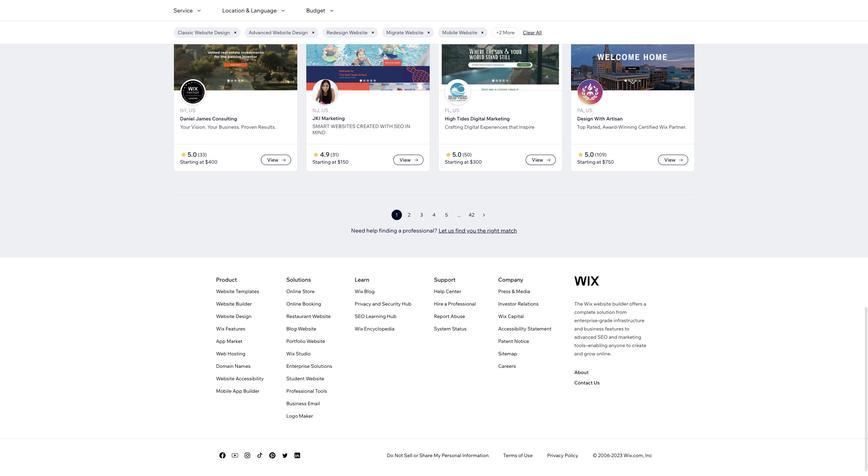 Task type: vqa. For each thing, say whether or not it's contained in the screenshot.


Task type: locate. For each thing, give the bounding box(es) containing it.
) inside 5.0 ( 33 )
[[205, 152, 207, 158]]

enterprise
[[286, 364, 310, 370]]

0 vertical spatial mobile
[[442, 29, 458, 36]]

website down booking
[[312, 314, 331, 320]]

online booking
[[286, 301, 321, 308]]

consulting
[[212, 116, 237, 122]]

& inside more wix pages element
[[512, 289, 515, 295]]

terms
[[504, 453, 517, 459]]

website for portfolio
[[307, 339, 325, 345]]

terms of use link
[[504, 453, 533, 459]]

us for 4.9 ( 31 )
[[322, 107, 328, 114]]

us inside jki marketing element
[[322, 107, 328, 114]]

pinterest image
[[268, 452, 277, 460]]

advanced website design
[[249, 29, 308, 36]]

starting inside jki marketing element
[[313, 159, 331, 165]]

us right 'pa,'
[[586, 107, 593, 114]]

wix for wix capital
[[498, 314, 507, 320]]

privacy and security hub link
[[355, 300, 412, 309]]

( up starting at $400
[[198, 152, 200, 158]]

the wix website builder offers a complete solution from enterprise-grade infrastructure and business features to advanced seo and marketing tools–enabling anyone to create and grow online.
[[575, 301, 647, 357]]

view down partner.
[[665, 157, 676, 163]]

pa,
[[577, 107, 585, 114]]

starting for 5.0 ( 109 )
[[577, 159, 596, 165]]

website accessibility link
[[216, 375, 264, 383]]

view link inside design with artisan element
[[658, 155, 688, 165]]

view inside jki marketing element
[[400, 157, 411, 163]]

online left store
[[286, 289, 301, 295]]

at down 33
[[200, 159, 204, 165]]

solutions
[[286, 277, 311, 284], [311, 364, 332, 370]]

privacy for privacy and security hub
[[355, 301, 371, 308]]

learning
[[366, 314, 386, 320]]

a right hire
[[445, 301, 447, 308]]

website right 'migrate'
[[405, 29, 424, 36]]

0 vertical spatial accessibility
[[498, 326, 527, 332]]

view for 5.0 ( 33 )
[[267, 157, 279, 163]]

solutions up online store
[[286, 277, 311, 284]]

at left $249
[[332, 6, 336, 12]]

a right finding
[[399, 227, 402, 234]]

website for blog
[[298, 326, 316, 332]]

mobile inside mobile app builder link
[[216, 389, 232, 395]]

patent notice
[[498, 339, 529, 345]]

mobile inside 'filter by' group
[[442, 29, 458, 36]]

privacy down wix blog link
[[355, 301, 371, 308]]

0 horizontal spatial a
[[399, 227, 402, 234]]

( inside 5.0 ( 109 )
[[595, 152, 597, 158]]

vision.
[[191, 124, 206, 130]]

design up features
[[236, 314, 252, 320]]

starting left $249
[[313, 6, 331, 12]]

website accessibility
[[216, 376, 264, 382]]

business
[[584, 326, 604, 332]]

anyone
[[609, 343, 625, 349]]

seo left learning
[[355, 314, 365, 320]]

0 horizontal spatial accessibility
[[236, 376, 264, 382]]

5.0 up starting at $300
[[453, 151, 462, 159]]

features
[[226, 326, 245, 332]]

privacy left policy
[[547, 453, 564, 459]]

us right "fl,"
[[453, 107, 460, 114]]

0 vertical spatial privacy
[[355, 301, 371, 308]]

view inside high tides digital marketing 'element'
[[532, 157, 543, 163]]

wix down learn
[[355, 289, 363, 295]]

wix left 'encyclopedia'
[[355, 326, 363, 332]]

website for advanced
[[273, 29, 291, 36]]

1 online from the top
[[286, 289, 301, 295]]

next page image
[[480, 211, 488, 219]]

& right the press
[[512, 289, 515, 295]]

encyclopedia
[[364, 326, 395, 332]]

4.9 ( 31 )
[[320, 151, 339, 159]]

the reef image
[[306, 27, 430, 90]]

5.0 inside high tides digital marketing 'element'
[[453, 151, 462, 159]]

privacy inside 'link'
[[355, 301, 371, 308]]

mobile for mobile website
[[442, 29, 458, 36]]

ny,
[[180, 107, 188, 114]]

seo down business
[[598, 335, 608, 341]]

wix logo, homepage image
[[575, 277, 599, 286]]

0 horizontal spatial &
[[246, 7, 250, 14]]

hub inside 'link'
[[402, 301, 412, 308]]

at inside daniel james consulting element
[[200, 159, 204, 165]]

winning
[[619, 124, 638, 130]]

website up website design
[[216, 301, 235, 308]]

online.
[[597, 351, 612, 357]]

names
[[235, 364, 251, 370]]

solutions up student website link
[[311, 364, 332, 370]]

and down features
[[609, 335, 618, 341]]

( inside 5.0 ( 33 )
[[198, 152, 200, 158]]

starting inside daniel james consulting element
[[180, 159, 198, 165]]

1 vertical spatial online
[[286, 301, 301, 308]]

2 horizontal spatial a
[[644, 301, 647, 308]]

0 horizontal spatial seo
[[355, 314, 365, 320]]

accessibility inside "link"
[[236, 376, 264, 382]]

need
[[351, 227, 365, 234]]

view link
[[261, 1, 291, 12], [261, 155, 291, 165], [394, 155, 424, 165], [526, 155, 556, 165], [658, 155, 688, 165]]

wix inside wix capital link
[[498, 314, 507, 320]]

privacy policy
[[547, 453, 579, 459]]

31
[[332, 152, 337, 158]]

student
[[286, 376, 305, 382]]

starting inside high tides digital marketing 'element'
[[445, 159, 463, 165]]

at inside design with artisan element
[[597, 159, 601, 165]]

your down daniel
[[180, 124, 190, 130]]

madison investing image
[[174, 27, 297, 90]]

view link inside high tides digital marketing 'element'
[[526, 155, 556, 165]]

hub down security
[[387, 314, 397, 320]]

and up advanced
[[575, 326, 583, 332]]

us inside design with artisan element
[[586, 107, 593, 114]]

wix up the complete
[[584, 301, 593, 308]]

1 horizontal spatial hub
[[402, 301, 412, 308]]

and left grow
[[575, 351, 583, 357]]

marketing up 'websites'
[[322, 115, 345, 122]]

1 5.0 from the left
[[188, 151, 197, 159]]

budget button
[[306, 6, 336, 15]]

us for 5.0 ( 33 )
[[189, 107, 196, 114]]

0 horizontal spatial professional
[[286, 389, 314, 395]]

starting at $400
[[180, 159, 218, 165]]

starting at $300
[[445, 159, 482, 165]]

restaurant
[[286, 314, 311, 320]]

mobile for mobile app builder
[[216, 389, 232, 395]]

0 horizontal spatial app
[[216, 339, 226, 345]]

( inside 5.0 ( 50 )
[[463, 152, 464, 158]]

us
[[189, 107, 196, 114], [322, 107, 328, 114], [453, 107, 460, 114], [586, 107, 593, 114]]

view
[[267, 3, 279, 10], [267, 157, 279, 163], [400, 157, 411, 163], [532, 157, 543, 163], [665, 157, 676, 163]]

1 vertical spatial blog
[[286, 326, 297, 332]]

2 horizontal spatial seo
[[598, 335, 608, 341]]

& right location
[[246, 7, 250, 14]]

right
[[487, 227, 500, 234]]

) inside 4.9 ( 31 )
[[337, 152, 339, 158]]

wix inside design with artisan element
[[660, 124, 668, 130]]

5.0 up starting at $400
[[188, 151, 197, 159]]

1 horizontal spatial 5.0
[[453, 151, 462, 159]]

5.0 inside design with artisan element
[[585, 151, 594, 159]]

website down product
[[216, 289, 235, 295]]

& inside button
[[246, 7, 250, 14]]

us right nj,
[[322, 107, 328, 114]]

at down 31
[[332, 159, 336, 165]]

5.0 inside daniel james consulting element
[[188, 151, 197, 159]]

twitter image
[[281, 452, 289, 460]]

1 vertical spatial seo
[[355, 314, 365, 320]]

website design link
[[216, 313, 252, 321]]

hub right security
[[402, 301, 412, 308]]

5.0 for 5.0 ( 33 )
[[188, 151, 197, 159]]

wix left features
[[216, 326, 225, 332]]

at left "$1,000"
[[200, 6, 204, 12]]

your down 'daniel james consulting'
[[208, 124, 218, 130]]

builder down templates
[[236, 301, 252, 308]]

0 horizontal spatial 5.0
[[188, 151, 197, 159]]

website right redesign
[[349, 29, 368, 36]]

0 horizontal spatial blog
[[286, 326, 297, 332]]

at inside high tides digital marketing 'element'
[[464, 159, 469, 165]]

clear all button
[[523, 29, 542, 36]]

2 vertical spatial seo
[[598, 335, 608, 341]]

0 vertical spatial blog
[[364, 289, 375, 295]]

wix inside wix studio link
[[286, 351, 295, 357]]

youtube image
[[231, 452, 239, 460]]

0 horizontal spatial hub
[[387, 314, 397, 320]]

terms of use
[[504, 453, 533, 459]]

3 ( from the left
[[463, 152, 464, 158]]

) up $300
[[470, 152, 472, 158]]

do
[[387, 453, 394, 459]]

facebook image
[[218, 452, 227, 460]]

professional up the "business email"
[[286, 389, 314, 395]]

crafting
[[445, 124, 464, 130]]

design with artisan element
[[448, 27, 869, 172]]

1 horizontal spatial blog
[[364, 289, 375, 295]]

1 horizontal spatial app
[[233, 389, 242, 395]]

and up learning
[[372, 301, 381, 308]]

) up $750
[[605, 152, 607, 158]]

app up web
[[216, 339, 226, 345]]

website right classic
[[195, 29, 213, 36]]

view inside design with artisan element
[[665, 157, 676, 163]]

professional up abuse
[[448, 301, 476, 308]]

1 vertical spatial privacy
[[547, 453, 564, 459]]

1 vertical spatial mobile
[[216, 389, 232, 395]]

wix capital
[[498, 314, 524, 320]]

at down the 50
[[464, 159, 469, 165]]

1 horizontal spatial professional
[[448, 301, 476, 308]]

match
[[501, 227, 517, 234]]

0 vertical spatial app
[[216, 339, 226, 345]]

starting for 5.0 ( 50 )
[[445, 159, 463, 165]]

2 ( from the left
[[331, 152, 332, 158]]

4 link
[[429, 210, 439, 221]]

website up "studio"
[[307, 339, 325, 345]]

grade
[[600, 318, 613, 324]]

1 ) from the left
[[205, 152, 207, 158]]

professional tools link
[[286, 388, 327, 396]]

) for 5.0 ( 109 )
[[605, 152, 607, 158]]

starting inside design with artisan element
[[577, 159, 596, 165]]

(
[[198, 152, 200, 158], [331, 152, 332, 158], [463, 152, 464, 158], [595, 152, 597, 158]]

3 us from the left
[[453, 107, 460, 114]]

( for 5.0 ( 109 )
[[595, 152, 597, 158]]

at inside jki marketing element
[[332, 159, 336, 165]]

builder down website accessibility
[[243, 389, 260, 395]]

view down results.
[[267, 157, 279, 163]]

4 ( from the left
[[595, 152, 597, 158]]

$300
[[470, 159, 482, 165]]

website down enterprise solutions
[[306, 376, 324, 382]]

( right 4.9
[[331, 152, 332, 158]]

studio
[[296, 351, 311, 357]]

website left +2
[[459, 29, 478, 36]]

wix left capital
[[498, 314, 507, 320]]

online booking link
[[286, 300, 321, 309]]

) inside 5.0 ( 109 )
[[605, 152, 607, 158]]

paginationcore navigation element
[[378, 209, 490, 222]]

seo inside the wix website builder offers a complete solution from enterprise-grade infrastructure and business features to advanced seo and marketing tools–enabling anyone to create and grow online.
[[598, 335, 608, 341]]

2 horizontal spatial 5.0
[[585, 151, 594, 159]]

0 horizontal spatial mobile
[[216, 389, 232, 395]]

( inside 4.9 ( 31 )
[[331, 152, 332, 158]]

wix for wix blog
[[355, 289, 363, 295]]

digital down the high tides digital marketing
[[465, 124, 479, 130]]

0 vertical spatial professional
[[448, 301, 476, 308]]

accessibility down wix capital link
[[498, 326, 527, 332]]

wix studio link
[[286, 350, 311, 358]]

wix for wix encyclopedia
[[355, 326, 363, 332]]

hub
[[402, 301, 412, 308], [387, 314, 397, 320]]

3 5.0 from the left
[[585, 151, 594, 159]]

4 ) from the left
[[605, 152, 607, 158]]

business
[[286, 401, 307, 407]]

press
[[498, 289, 511, 295]]

view inside daniel james consulting element
[[267, 157, 279, 163]]

us for 5.0 ( 109 )
[[586, 107, 593, 114]]

starting down 5.0 ( 50 )
[[445, 159, 463, 165]]

+2
[[496, 29, 502, 36]]

system status
[[434, 326, 467, 332]]

1 vertical spatial accessibility
[[236, 376, 264, 382]]

to
[[625, 326, 630, 332], [627, 343, 631, 349]]

1 horizontal spatial seo
[[394, 123, 404, 130]]

starting down 5.0 ( 33 )
[[180, 159, 198, 165]]

tiktok image
[[256, 452, 264, 460]]

wix for wix features
[[216, 326, 225, 332]]

design
[[214, 29, 230, 36], [292, 29, 308, 36], [577, 116, 593, 122], [236, 314, 252, 320]]

view down in
[[400, 157, 411, 163]]

0 horizontal spatial privacy
[[355, 301, 371, 308]]

business email link
[[286, 400, 320, 408]]

1 horizontal spatial accessibility
[[498, 326, 527, 332]]

page 1 element
[[392, 210, 402, 221]]

1 vertical spatial professional
[[286, 389, 314, 395]]

accessibility down "names"
[[236, 376, 264, 382]]

clear all
[[523, 29, 542, 36]]

1 horizontal spatial privacy
[[547, 453, 564, 459]]

) inside 5.0 ( 50 )
[[470, 152, 472, 158]]

0 vertical spatial online
[[286, 289, 301, 295]]

investor relations link
[[498, 300, 539, 309]]

wix inside wix encyclopedia link
[[355, 326, 363, 332]]

restaurant website
[[286, 314, 331, 320]]

digital up crafting digital experiences that inspire
[[471, 116, 486, 122]]

wix inside wix features link
[[216, 326, 225, 332]]

( up starting at $750
[[595, 152, 597, 158]]

3 ) from the left
[[470, 152, 472, 158]]

logo maker
[[286, 414, 313, 420]]

at down 109
[[597, 159, 601, 165]]

hire a professional
[[434, 301, 476, 308]]

about
[[575, 370, 589, 376]]

blog down learn
[[364, 289, 375, 295]]

) up $150 on the top
[[337, 152, 339, 158]]

0 vertical spatial builder
[[236, 301, 252, 308]]

1 us from the left
[[189, 107, 196, 114]]

starting left "$1,000"
[[180, 6, 198, 12]]

wix.com,
[[624, 453, 644, 459]]

to down infrastructure
[[625, 326, 630, 332]]

a inside the wix website builder offers a complete solution from enterprise-grade infrastructure and business features to advanced seo and marketing tools–enabling anyone to create and grow online.
[[644, 301, 647, 308]]

blog up portfolio
[[286, 326, 297, 332]]

of
[[519, 453, 523, 459]]

at for 5.0 ( 33 )
[[200, 159, 204, 165]]

1 vertical spatial to
[[627, 343, 631, 349]]

a right offers at the right
[[644, 301, 647, 308]]

0 vertical spatial &
[[246, 7, 250, 14]]

let
[[439, 227, 447, 234]]

wix left partner.
[[660, 124, 668, 130]]

$400
[[205, 159, 218, 165]]

wix inside wix blog link
[[355, 289, 363, 295]]

0 vertical spatial hub
[[402, 301, 412, 308]]

seo left in
[[394, 123, 404, 130]]

online up restaurant
[[286, 301, 301, 308]]

daniel james consulting element
[[50, 27, 869, 172]]

marketing up experiences
[[487, 116, 510, 122]]

create
[[632, 343, 647, 349]]

sitemap
[[498, 351, 518, 357]]

$1,000
[[205, 6, 221, 12]]

instagram image
[[243, 452, 252, 460]]

1 horizontal spatial marketing
[[487, 116, 510, 122]]

5.0 up starting at $750
[[585, 151, 594, 159]]

website for mobile
[[459, 29, 478, 36]]

web
[[216, 351, 227, 357]]

budget
[[306, 7, 325, 14]]

1 vertical spatial &
[[512, 289, 515, 295]]

view link inside jki marketing element
[[394, 155, 424, 165]]

view link for 4.9 ( 31 )
[[394, 155, 424, 165]]

design down pa, us
[[577, 116, 593, 122]]

website up portfolio website link in the left bottom of the page
[[298, 326, 316, 332]]

starting down 5.0 ( 109 )
[[577, 159, 596, 165]]

all
[[536, 29, 542, 36]]

wix left "studio"
[[286, 351, 295, 357]]

2 online from the top
[[286, 301, 301, 308]]

0 vertical spatial seo
[[394, 123, 404, 130]]

website for migrate
[[405, 29, 424, 36]]

starting down 4.9
[[313, 159, 331, 165]]

1 horizontal spatial a
[[445, 301, 447, 308]]

2 us from the left
[[322, 107, 328, 114]]

1 horizontal spatial mobile
[[442, 29, 458, 36]]

view for 5.0 ( 50 )
[[532, 157, 543, 163]]

your
[[180, 124, 190, 130], [208, 124, 218, 130]]

us inside daniel james consulting element
[[189, 107, 196, 114]]

( up starting at $300
[[463, 152, 464, 158]]

2 5.0 from the left
[[453, 151, 462, 159]]

tools–enabling
[[575, 343, 608, 349]]

contact us
[[575, 380, 600, 387]]

privacy for privacy policy
[[547, 453, 564, 459]]

) up $400
[[205, 152, 207, 158]]

to down marketing
[[627, 343, 631, 349]]

us right ny,
[[189, 107, 196, 114]]

4 us from the left
[[586, 107, 593, 114]]

1 horizontal spatial &
[[512, 289, 515, 295]]

0 horizontal spatial your
[[180, 124, 190, 130]]

1 ( from the left
[[198, 152, 200, 158]]

solstice punta gorda image
[[439, 27, 562, 90]]

( for 5.0 ( 50 )
[[463, 152, 464, 158]]

app down website accessibility "link"
[[233, 389, 242, 395]]

1 horizontal spatial your
[[208, 124, 218, 130]]

design with artisan
[[577, 116, 623, 122]]

view link inside daniel james consulting element
[[261, 155, 291, 165]]

partner.
[[669, 124, 687, 130]]

domain
[[216, 364, 234, 370]]

view down inspire
[[532, 157, 543, 163]]

app
[[216, 339, 226, 345], [233, 389, 242, 395]]

clear
[[523, 29, 535, 36]]

2 your from the left
[[208, 124, 218, 130]]

at for 4.9 ( 31 )
[[332, 159, 336, 165]]

2 ) from the left
[[337, 152, 339, 158]]

website right 'advanced'
[[273, 29, 291, 36]]

us inside high tides digital marketing 'element'
[[453, 107, 460, 114]]



Task type: describe. For each thing, give the bounding box(es) containing it.
view up advanced website design
[[267, 3, 279, 10]]

website builder
[[216, 301, 252, 308]]

website down domain at left
[[216, 376, 235, 382]]

design down location
[[214, 29, 230, 36]]

1 vertical spatial builder
[[243, 389, 260, 395]]

website for classic
[[195, 29, 213, 36]]

in
[[405, 123, 410, 130]]

1 vertical spatial solutions
[[311, 364, 332, 370]]

wix capital link
[[498, 313, 524, 321]]

2
[[408, 212, 411, 218]]

policy
[[565, 453, 579, 459]]

contact us link
[[575, 380, 600, 387]]

with
[[380, 123, 393, 130]]

logo
[[286, 414, 298, 420]]

website for student
[[306, 376, 324, 382]]

linkedin image
[[293, 452, 301, 460]]

starting at $1,000
[[180, 6, 221, 12]]

web hosting
[[216, 351, 246, 357]]

& for press
[[512, 289, 515, 295]]

1
[[396, 212, 398, 218]]

student website link
[[286, 375, 324, 383]]

your vision. your business. proven results.
[[180, 124, 276, 130]]

wix encyclopedia link
[[355, 325, 395, 334]]

top
[[577, 124, 586, 130]]

marketing inside 'element'
[[487, 116, 510, 122]]

fl,
[[445, 107, 452, 114]]

filter by group
[[174, 27, 542, 38]]

pa, us
[[577, 107, 593, 114]]

portfolio website link
[[286, 338, 325, 346]]

design with artisan image
[[578, 80, 603, 105]]

starting for 5.0 ( 33 )
[[180, 159, 198, 165]]

wix for wix studio
[[286, 351, 295, 357]]

$750
[[602, 159, 614, 165]]

and inside 'link'
[[372, 301, 381, 308]]

daniel james consulting
[[180, 116, 237, 122]]

service button
[[174, 6, 203, 15]]

company
[[498, 277, 524, 284]]

at for 5.0 ( 50 )
[[464, 159, 469, 165]]

website for restaurant
[[312, 314, 331, 320]]

high tides digital marketing image
[[445, 80, 470, 105]]

inspire
[[519, 124, 535, 130]]

blog website
[[286, 326, 316, 332]]

offers
[[630, 301, 643, 308]]

seo inside smart websites created with seo in mind
[[394, 123, 404, 130]]

view link for 5.0 ( 33 )
[[261, 155, 291, 165]]

5.0 for 5.0 ( 50 )
[[453, 151, 462, 159]]

more wix pages element
[[0, 258, 869, 473]]

( for 5.0 ( 33 )
[[198, 152, 200, 158]]

3 link
[[417, 210, 427, 221]]

us for 5.0 ( 50 )
[[453, 107, 460, 114]]

view link for 5.0 ( 50 )
[[526, 155, 556, 165]]

website up wix features link in the left bottom of the page
[[216, 314, 235, 320]]

at for 5.0 ( 109 )
[[597, 159, 601, 165]]

use
[[524, 453, 533, 459]]

high tides digital marketing element
[[315, 27, 869, 172]]

view link for 5.0 ( 109 )
[[658, 155, 688, 165]]

daniel james consulting image
[[180, 80, 205, 105]]

hire
[[434, 301, 444, 308]]

location & language button
[[222, 6, 287, 15]]

2023
[[612, 453, 623, 459]]

online store
[[286, 289, 315, 295]]

or
[[414, 453, 418, 459]]

sitemap link
[[498, 350, 518, 358]]

5.0 ( 50 )
[[453, 151, 472, 159]]

press & media link
[[498, 288, 530, 296]]

$150
[[338, 159, 349, 165]]

©
[[593, 453, 597, 459]]

student website
[[286, 376, 324, 382]]

jki marketing image
[[313, 80, 338, 105]]

5.0 for 5.0 ( 109 )
[[585, 151, 594, 159]]

investor
[[498, 301, 517, 308]]

lifebridge church image
[[571, 27, 695, 90]]

...
[[457, 212, 461, 218]]

wix features link
[[216, 325, 245, 334]]

1 vertical spatial hub
[[387, 314, 397, 320]]

mind
[[313, 130, 326, 136]]

) for 5.0 ( 50 )
[[470, 152, 472, 158]]

) for 5.0 ( 33 )
[[205, 152, 207, 158]]

wix inside the wix website builder offers a complete solution from enterprise-grade infrastructure and business features to advanced seo and marketing tools–enabling anyone to create and grow online.
[[584, 301, 593, 308]]

proven
[[241, 124, 257, 130]]

view for 5.0 ( 109 )
[[665, 157, 676, 163]]

business email
[[286, 401, 320, 407]]

0 horizontal spatial marketing
[[322, 115, 345, 122]]

wix features
[[216, 326, 245, 332]]

42
[[469, 212, 475, 218]]

0 vertical spatial solutions
[[286, 277, 311, 284]]

nj, us
[[313, 107, 328, 114]]

careers link
[[498, 363, 516, 371]]

james
[[196, 116, 211, 122]]

classic website design
[[178, 29, 230, 36]]

enterprise solutions
[[286, 364, 332, 370]]

online for online booking
[[286, 301, 301, 308]]

) for 4.9 ( 31 )
[[337, 152, 339, 158]]

my
[[434, 453, 441, 459]]

1 vertical spatial digital
[[465, 124, 479, 130]]

hosting
[[228, 351, 246, 357]]

patent
[[498, 339, 513, 345]]

view for 4.9 ( 31 )
[[400, 157, 411, 163]]

report abuse
[[434, 314, 465, 320]]

mobile app builder
[[216, 389, 260, 395]]

blog inside "link"
[[286, 326, 297, 332]]

email
[[308, 401, 320, 407]]

crafting digital experiences that inspire
[[445, 124, 535, 130]]

0 vertical spatial to
[[625, 326, 630, 332]]

with
[[595, 116, 605, 122]]

app market link
[[216, 338, 243, 346]]

0 vertical spatial digital
[[471, 116, 486, 122]]

high tides digital marketing
[[445, 116, 510, 122]]

1 your from the left
[[180, 124, 190, 130]]

status
[[452, 326, 467, 332]]

jki marketing element
[[183, 27, 869, 172]]

do not sell or share my personal information
[[387, 453, 489, 459]]

( for 4.9 ( 31 )
[[331, 152, 332, 158]]

restaurant website link
[[286, 313, 331, 321]]

do not sell or share my personal information link
[[387, 453, 489, 459]]

starting for 4.9 ( 31 )
[[313, 159, 331, 165]]

let us find you the right match link
[[439, 227, 517, 235]]

rated,
[[587, 124, 602, 130]]

service
[[174, 7, 193, 14]]

design inside more wix pages element
[[236, 314, 252, 320]]

design down budget
[[292, 29, 308, 36]]

help
[[434, 289, 445, 295]]

website for redesign
[[349, 29, 368, 36]]

starting at $249
[[313, 6, 349, 12]]

award-
[[603, 124, 619, 130]]

product
[[216, 277, 237, 284]]

5.0 ( 33 )
[[188, 151, 207, 159]]

& for location
[[246, 7, 250, 14]]

online for online store
[[286, 289, 301, 295]]

1 vertical spatial app
[[233, 389, 242, 395]]

system status link
[[434, 325, 467, 334]]



